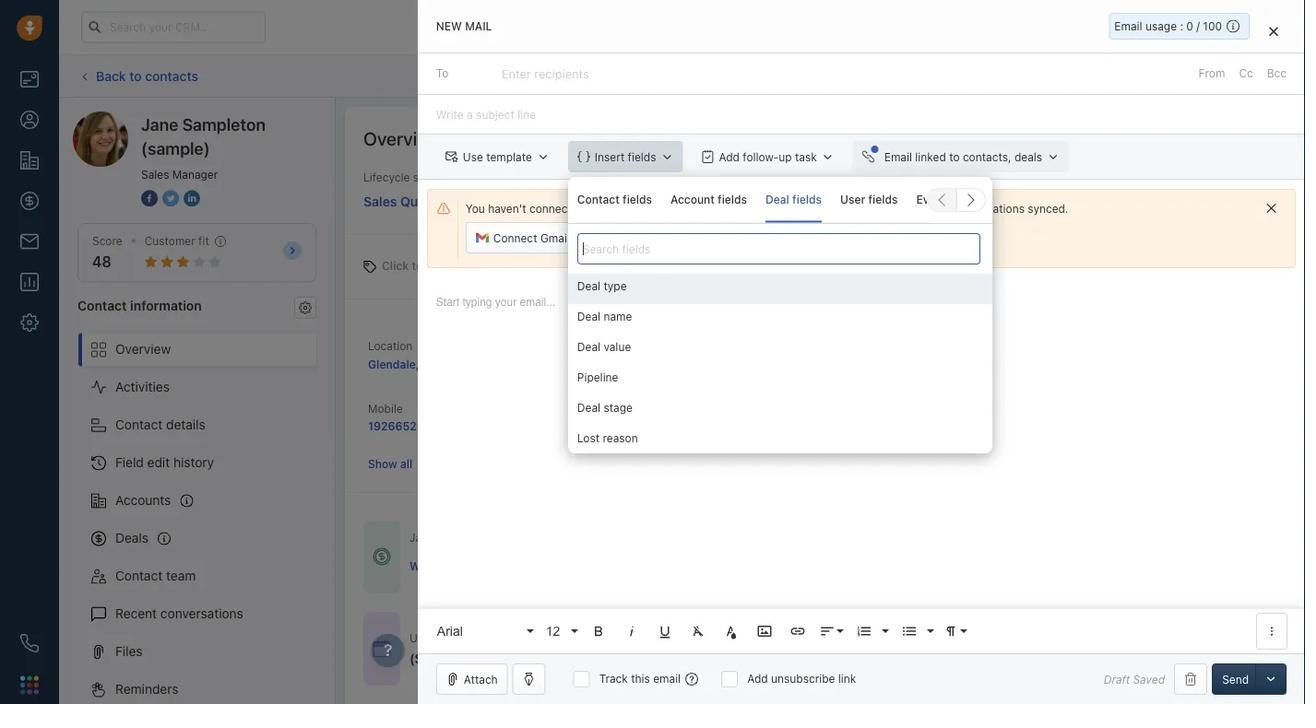 Task type: describe. For each thing, give the bounding box(es) containing it.
contacted
[[708, 197, 764, 210]]

linkedin circled image
[[184, 188, 200, 208]]

1 vertical spatial the
[[671, 652, 692, 667]]

12 button
[[539, 613, 580, 650]]

0 horizontal spatial email
[[653, 673, 681, 686]]

now
[[860, 202, 881, 215]]

interested
[[827, 197, 881, 210]]

arial button
[[431, 613, 536, 650]]

contact for contact team
[[115, 569, 163, 584]]

interested button
[[791, 192, 913, 215]]

qualified link
[[913, 192, 1034, 215]]

deal fields link
[[766, 177, 822, 223]]

group containing deal type
[[568, 274, 992, 551]]

negotiation / lost
[[1059, 197, 1154, 210]]

widgetz.io (sample) link
[[410, 558, 519, 574]]

email linked to contacts, deals button
[[853, 141, 1069, 173]]

1 vertical spatial deals
[[476, 532, 504, 545]]

widgetz.io
[[410, 559, 468, 572]]

phone element
[[11, 625, 48, 662]]

wed
[[700, 632, 723, 644]]

customer fit
[[145, 235, 209, 248]]

:
[[1180, 20, 1183, 33]]

keep
[[898, 202, 923, 215]]

phone image
[[20, 635, 39, 653]]

meeting
[[466, 632, 508, 644]]

your
[[926, 202, 949, 215]]

2 horizontal spatial connect
[[803, 202, 847, 215]]

a
[[663, 232, 669, 245]]

contact for contact details
[[115, 417, 163, 433]]

application containing arial
[[418, 278, 1305, 654]]

connect a different email
[[615, 232, 747, 245]]

connect for connect a different email
[[615, 232, 659, 245]]

-
[[523, 652, 529, 667]]

upcoming meeting on mon 13 nov, 2023 from 23:30 to wed 15 nov, 2023 at 00:00
[[410, 632, 842, 644]]

add for add follow-up task
[[719, 150, 740, 163]]

contacts
[[145, 68, 198, 83]]

from
[[625, 632, 649, 644]]

event fields link
[[916, 177, 979, 223]]

attach button
[[436, 664, 508, 695]]

clear formatting image
[[690, 623, 706, 640]]

deal fields
[[766, 193, 822, 206]]

lead
[[459, 194, 489, 209]]

connect gmail
[[493, 232, 570, 245]]

add
[[426, 260, 446, 273]]

linked
[[915, 150, 946, 163]]

0 horizontal spatial deal
[[695, 652, 721, 667]]

location glendale, arizona, usa
[[368, 339, 494, 371]]

haven't
[[488, 202, 526, 215]]

jane
[[141, 114, 178, 134]]

bcc
[[1267, 67, 1287, 80]]

widgetz.io (sample)
[[410, 559, 519, 572]]

fields for insert fields
[[628, 150, 656, 163]]

bold (⌘b) image
[[590, 623, 607, 640]]

email button
[[554, 60, 620, 92]]

deal for deal fields
[[766, 193, 789, 206]]

mobile
[[368, 403, 403, 415]]

insert fields
[[595, 150, 656, 163]]

contacts,
[[963, 150, 1011, 163]]

discussion
[[563, 652, 629, 667]]

on
[[511, 632, 524, 644]]

customer
[[145, 235, 195, 248]]

usa
[[470, 358, 494, 371]]

2 nov, from the left
[[741, 632, 764, 644]]

deal inside button
[[1182, 70, 1204, 82]]

meeting
[[469, 652, 520, 667]]

fields for account fields
[[718, 193, 747, 206]]

at
[[798, 632, 808, 644]]

insert link (⌘k) image
[[789, 623, 806, 640]]

new for new mail
[[436, 20, 462, 33]]

19266529503 link
[[368, 420, 446, 433]]

container_wx8msf4aqz5i3rn1 image
[[373, 548, 391, 566]]

overview
[[1221, 132, 1267, 145]]

email inside 'button'
[[719, 232, 747, 245]]

mng settings image
[[299, 301, 312, 314]]

email for email linked to contacts, deals
[[884, 150, 912, 163]]

stage for lifecycle stage
[[413, 171, 442, 184]]

1 nov, from the left
[[568, 632, 591, 644]]

1 vertical spatial overview
[[115, 342, 171, 357]]

location
[[368, 339, 413, 352]]

won / churned button
[[1156, 192, 1277, 215]]

upcoming
[[410, 632, 463, 644]]

sales inside sales owner gary orlando
[[584, 403, 612, 415]]

contact details
[[115, 417, 205, 433]]

contact information
[[77, 298, 202, 313]]

text color image
[[723, 623, 740, 640]]

files
[[115, 644, 143, 660]]

back
[[96, 68, 126, 83]]

qualified inside qualified link
[[955, 197, 1003, 210]]

deals inside button
[[1014, 150, 1042, 163]]

lost inside 'button'
[[1131, 197, 1154, 210]]

account fields link
[[671, 177, 747, 223]]

sales qualified lead link
[[363, 186, 505, 212]]

italic (⌘i) image
[[623, 623, 640, 640]]

details for contact details
[[166, 417, 205, 433]]

account
[[671, 193, 715, 206]]

12
[[546, 624, 560, 639]]

cc
[[1239, 67, 1253, 80]]

show all
[[368, 458, 412, 471]]

close image
[[1269, 26, 1278, 36]]

negotiation / lost button
[[1034, 192, 1156, 215]]

deal value
[[577, 341, 631, 354]]

email linked to contacts, deals
[[884, 150, 1042, 163]]

underline (⌘u) image
[[656, 623, 673, 640]]

show
[[368, 458, 397, 471]]

jane's
[[410, 532, 443, 545]]

account fields
[[671, 193, 747, 206]]

sampleton
[[182, 114, 266, 134]]

13
[[553, 632, 565, 644]]

stage for deal stage
[[604, 402, 633, 415]]

gary
[[584, 420, 609, 433]]

open
[[447, 532, 473, 545]]

email image
[[1122, 20, 1135, 35]]

glendale,
[[368, 358, 419, 371]]

use template
[[463, 150, 532, 163]]

deal for deal value
[[577, 341, 600, 354]]

contacted link
[[669, 192, 791, 215]]

template
[[486, 150, 532, 163]]

Search fields search field
[[577, 233, 980, 265]]



Task type: locate. For each thing, give the bounding box(es) containing it.
fields inside user fields link
[[868, 193, 898, 206]]

add deal
[[1158, 70, 1204, 82]]

1 vertical spatial deal
[[695, 652, 721, 667]]

connect left a
[[615, 232, 659, 245]]

conversations inside dialog
[[952, 202, 1025, 215]]

tags
[[449, 260, 473, 273]]

use
[[463, 150, 483, 163]]

sales down 'lifecycle' on the left
[[363, 194, 397, 209]]

link
[[838, 673, 856, 686]]

15
[[726, 632, 738, 644]]

crm.
[[771, 202, 799, 215]]

freshworks switcher image
[[20, 676, 39, 695]]

field edit history
[[115, 455, 214, 470]]

1 horizontal spatial stage
[[604, 402, 633, 415]]

0 horizontal spatial email
[[582, 70, 610, 83]]

new left mail on the top left of page
[[436, 20, 462, 33]]

1 horizontal spatial connect
[[615, 232, 659, 245]]

0 vertical spatial lost
[[1131, 197, 1154, 210]]

0 vertical spatial stage
[[413, 171, 442, 184]]

overview
[[363, 127, 441, 149], [115, 342, 171, 357]]

mail
[[465, 20, 492, 33]]

connect inside 'button'
[[615, 232, 659, 245]]

/ inside dialog
[[1196, 20, 1200, 33]]

1 horizontal spatial email
[[884, 150, 912, 163]]

negotiation
[[1059, 197, 1121, 210]]

lifecycle
[[363, 171, 410, 184]]

email for email
[[582, 70, 610, 83]]

conversations down team
[[160, 606, 243, 622]]

contact fields link
[[577, 177, 652, 223]]

2 vertical spatial email
[[884, 150, 912, 163]]

2 2023 from the left
[[767, 632, 794, 644]]

sales up facebook circled icon
[[141, 168, 169, 181]]

gmail
[[540, 232, 570, 245]]

fields for event fields
[[949, 193, 979, 206]]

0
[[1186, 20, 1193, 33]]

fields
[[628, 150, 656, 163], [623, 193, 652, 206], [718, 193, 747, 206], [792, 193, 822, 206], [868, 193, 898, 206], [949, 193, 979, 206]]

container_wx8msf4aqz5i3rn1 image left upcoming
[[373, 640, 391, 658]]

0 vertical spatial deal
[[1182, 70, 1204, 82]]

paragraph format image
[[942, 623, 959, 640]]

1 horizontal spatial the
[[751, 202, 768, 215]]

mon
[[527, 632, 550, 644]]

0 horizontal spatial deals
[[476, 532, 504, 545]]

1 vertical spatial stage
[[604, 402, 633, 415]]

2023
[[594, 632, 622, 644], [767, 632, 794, 644]]

0 horizontal spatial the
[[671, 652, 692, 667]]

email
[[719, 232, 747, 245], [653, 673, 681, 686]]

0 vertical spatial accounts
[[584, 338, 632, 351]]

1 horizontal spatial 2023
[[767, 632, 794, 644]]

overview up activities
[[115, 342, 171, 357]]

email down contacted in the right top of the page
[[719, 232, 747, 245]]

2 vertical spatial add
[[747, 673, 768, 686]]

deal for deal name
[[577, 310, 600, 323]]

0 vertical spatial email
[[719, 232, 747, 245]]

2 horizontal spatial email
[[1114, 20, 1142, 33]]

value
[[604, 341, 631, 354]]

add for add deal
[[1158, 70, 1178, 82]]

1 vertical spatial new
[[602, 197, 626, 210]]

all
[[400, 458, 412, 471]]

1 vertical spatial email
[[582, 70, 610, 83]]

1 horizontal spatial conversations
[[952, 202, 1025, 215]]

up
[[779, 150, 792, 163]]

you
[[466, 202, 485, 215]]

add left from
[[1158, 70, 1178, 82]]

owner
[[615, 403, 647, 415]]

fields inside insert fields dropdown button
[[628, 150, 656, 163]]

2 horizontal spatial add
[[1158, 70, 1178, 82]]

this
[[631, 673, 650, 686]]

(sample) inside jane sampleton (sample)
[[141, 138, 210, 158]]

2023 left italic (⌘i) icon
[[594, 632, 622, 644]]

deal stage
[[577, 402, 633, 415]]

1 vertical spatial add
[[719, 150, 740, 163]]

email for email usage : 0 / 100
[[1114, 20, 1142, 33]]

insert fields button
[[568, 141, 683, 173]]

new down insert
[[602, 197, 626, 210]]

1 horizontal spatial (sample)
[[471, 559, 519, 572]]

add follow-up task button
[[692, 141, 844, 173], [692, 141, 844, 173]]

/ right "0"
[[1196, 20, 1200, 33]]

won / churned
[[1181, 197, 1260, 210]]

sales qualified lead
[[363, 194, 489, 209]]

stage
[[413, 171, 442, 184], [604, 402, 633, 415]]

0 vertical spatial sales
[[141, 168, 169, 181]]

dialog
[[418, 0, 1305, 705]]

0 horizontal spatial stage
[[413, 171, 442, 184]]

fields inside event fields link
[[949, 193, 979, 206]]

deals right contacts,
[[1014, 150, 1042, 163]]

fields for user fields
[[868, 193, 898, 206]]

lost reason
[[577, 432, 638, 445]]

1 vertical spatial details
[[948, 642, 983, 655]]

1 horizontal spatial details
[[948, 642, 983, 655]]

new for new
[[602, 197, 626, 210]]

dialog containing arial
[[418, 0, 1305, 705]]

/ right negotiation
[[1124, 197, 1128, 210]]

conversations right your
[[952, 202, 1025, 215]]

0 vertical spatial conversations
[[952, 202, 1025, 215]]

contact for contact fields
[[577, 193, 620, 206]]

arizona,
[[422, 358, 467, 371]]

score 48
[[92, 235, 122, 271]]

orlandogary85@gmail.com
[[588, 202, 735, 215]]

Enter recipients text field
[[502, 59, 593, 89]]

1 horizontal spatial nov,
[[741, 632, 764, 644]]

details for view details
[[948, 642, 983, 655]]

add unsubscribe link
[[747, 673, 856, 686]]

2 vertical spatial sales
[[584, 403, 612, 415]]

0 horizontal spatial lost
[[577, 432, 600, 445]]

1 horizontal spatial overview
[[363, 127, 441, 149]]

group
[[568, 274, 992, 551]]

0 horizontal spatial overview
[[115, 342, 171, 357]]

1 vertical spatial (sample)
[[471, 559, 519, 572]]

0 horizontal spatial details
[[166, 417, 205, 433]]

twitter circled image
[[162, 188, 179, 208]]

view details link
[[911, 632, 992, 666]]

reminders
[[115, 682, 178, 697]]

email left linked
[[884, 150, 912, 163]]

connect gmail button
[[466, 222, 580, 254]]

add left follow- at the top of the page
[[719, 150, 740, 163]]

sales owner gary orlando
[[584, 403, 656, 433]]

0 vertical spatial new
[[436, 20, 462, 33]]

lost left the won
[[1131, 197, 1154, 210]]

nov, right 15
[[741, 632, 764, 644]]

accounts down deal name
[[584, 338, 632, 351]]

48
[[92, 253, 111, 271]]

0 horizontal spatial connect
[[493, 232, 537, 245]]

to inside button
[[949, 150, 960, 163]]

final
[[533, 652, 559, 667]]

customize overview button
[[1135, 125, 1277, 151]]

0 vertical spatial deals
[[1014, 150, 1042, 163]]

/ for negotiation / lost
[[1124, 197, 1128, 210]]

contact team
[[115, 569, 196, 584]]

1 horizontal spatial accounts
[[584, 338, 632, 351]]

information
[[130, 298, 202, 313]]

email down about
[[653, 673, 681, 686]]

align image
[[819, 623, 835, 640]]

more misc image
[[1264, 623, 1280, 640]]

2023 left at
[[767, 632, 794, 644]]

nov, right the 13
[[568, 632, 591, 644]]

connect left it
[[803, 202, 847, 215]]

0 horizontal spatial qualified
[[400, 194, 456, 209]]

application
[[418, 278, 1305, 654]]

fields inside the 'deal fields' link
[[792, 193, 822, 206]]

0 horizontal spatial /
[[1124, 197, 1128, 210]]

0 vertical spatial add
[[1158, 70, 1178, 82]]

lifecycle stage
[[363, 171, 442, 184]]

different
[[672, 232, 716, 245]]

connect inside button
[[493, 232, 537, 245]]

the left crm.
[[751, 202, 768, 215]]

glendale, arizona, usa link
[[368, 358, 494, 371]]

container_wx8msf4aqz5i3rn1 image
[[373, 640, 391, 658], [723, 653, 736, 666]]

qualified down lifecycle stage
[[400, 194, 456, 209]]

1 horizontal spatial /
[[1196, 20, 1200, 33]]

email up insert
[[582, 70, 610, 83]]

1 horizontal spatial new
[[602, 197, 626, 210]]

1 horizontal spatial deals
[[1014, 150, 1042, 163]]

Write a subject line text field
[[418, 95, 1305, 134]]

click to add tags
[[382, 260, 473, 273]]

0 vertical spatial email
[[1114, 20, 1142, 33]]

email usage : 0 / 100
[[1114, 20, 1222, 33]]

deal down wed
[[695, 652, 721, 667]]

lost left reason at the bottom left of the page
[[577, 432, 600, 445]]

sales up gary
[[584, 403, 612, 415]]

fields inside contact fields link
[[623, 193, 652, 206]]

1 2023 from the left
[[594, 632, 622, 644]]

unordered list image
[[901, 623, 918, 640]]

stage up sales qualified lead link
[[413, 171, 442, 184]]

contact down activities
[[115, 417, 163, 433]]

email inside email linked to contacts, deals button
[[884, 150, 912, 163]]

history
[[173, 455, 214, 470]]

1 horizontal spatial container_wx8msf4aqz5i3rn1 image
[[723, 653, 736, 666]]

0 horizontal spatial (sample)
[[141, 138, 210, 158]]

insert image (⌘p) image
[[756, 623, 773, 640]]

/ inside button
[[1207, 197, 1211, 210]]

1 horizontal spatial lost
[[1131, 197, 1154, 210]]

sales for sales qualified lead
[[363, 194, 397, 209]]

0 horizontal spatial new
[[436, 20, 462, 33]]

1 vertical spatial lost
[[577, 432, 600, 445]]

2 horizontal spatial sales
[[584, 403, 612, 415]]

Search your CRM... text field
[[81, 12, 266, 43]]

status
[[548, 171, 581, 184]]

0 horizontal spatial add
[[719, 150, 740, 163]]

fields inside account fields link
[[718, 193, 747, 206]]

contact up recent
[[115, 569, 163, 584]]

to
[[129, 68, 142, 83], [949, 150, 960, 163], [738, 202, 748, 215], [884, 202, 895, 215], [412, 260, 423, 273], [686, 632, 696, 644]]

negotiation / lost link
[[1034, 192, 1156, 215]]

deal left type
[[577, 280, 600, 293]]

deal down "0"
[[1182, 70, 1204, 82]]

0 horizontal spatial 2023
[[594, 632, 622, 644]]

48 button
[[92, 253, 111, 271]]

0 horizontal spatial container_wx8msf4aqz5i3rn1 image
[[373, 640, 391, 658]]

23:30
[[652, 632, 683, 644]]

(sample) down open
[[471, 559, 519, 572]]

mobile 19266529503
[[368, 403, 446, 433]]

0 horizontal spatial sales
[[141, 168, 169, 181]]

0 vertical spatial (sample)
[[141, 138, 210, 158]]

1 horizontal spatial qualified
[[955, 197, 1003, 210]]

it
[[850, 202, 856, 215]]

new
[[436, 20, 462, 33], [602, 197, 626, 210]]

won
[[1181, 197, 1204, 210]]

details up history
[[166, 417, 205, 433]]

container_wx8msf4aqz5i3rn1 image down 15
[[723, 653, 736, 666]]

add left unsubscribe
[[747, 673, 768, 686]]

edit
[[147, 455, 170, 470]]

deal left value
[[577, 341, 600, 354]]

view details
[[920, 642, 983, 655]]

add for add unsubscribe link
[[747, 673, 768, 686]]

overview up lifecycle stage
[[363, 127, 441, 149]]

send
[[1222, 673, 1249, 686]]

qualified inside sales qualified lead link
[[400, 194, 456, 209]]

sales manager
[[141, 168, 218, 181]]

deal up gary
[[577, 402, 600, 415]]

deal right contacted in the right top of the page
[[766, 193, 789, 206]]

unsubscribe
[[771, 673, 835, 686]]

email inside "email" button
[[582, 70, 610, 83]]

qualified right your
[[955, 197, 1003, 210]]

/ right the won
[[1207, 197, 1211, 210]]

1 horizontal spatial add
[[747, 673, 768, 686]]

email left usage
[[1114, 20, 1142, 33]]

contact for contact information
[[77, 298, 127, 313]]

facebook circled image
[[141, 188, 158, 208]]

accounts up deals in the left bottom of the page
[[115, 493, 171, 508]]

fields for deal fields
[[792, 193, 822, 206]]

0 vertical spatial the
[[751, 202, 768, 215]]

/ for won / churned
[[1207, 197, 1211, 210]]

deal for deal type
[[577, 280, 600, 293]]

connect for connect gmail
[[493, 232, 537, 245]]

1 horizontal spatial deal
[[1182, 70, 1204, 82]]

1 vertical spatial sales
[[363, 194, 397, 209]]

the inside dialog
[[751, 202, 768, 215]]

lost inside 'group'
[[577, 432, 600, 445]]

add inside button
[[1158, 70, 1178, 82]]

recent conversations
[[115, 606, 243, 622]]

ordered list image
[[856, 623, 872, 640]]

contact down the '48' button on the top left of page
[[77, 298, 127, 313]]

0 horizontal spatial conversations
[[160, 606, 243, 622]]

saved
[[1133, 673, 1165, 686]]

0 vertical spatial details
[[166, 417, 205, 433]]

interested link
[[791, 192, 913, 215]]

event
[[916, 193, 946, 206]]

(sample) up the 'sales manager'
[[141, 138, 210, 158]]

1 horizontal spatial sales
[[363, 194, 397, 209]]

0 vertical spatial overview
[[363, 127, 441, 149]]

details
[[166, 417, 205, 433], [948, 642, 983, 655]]

1 vertical spatial accounts
[[115, 493, 171, 508]]

connect down haven't on the top left of the page
[[493, 232, 537, 245]]

contact down status
[[577, 193, 620, 206]]

1 vertical spatial email
[[653, 673, 681, 686]]

1 horizontal spatial email
[[719, 232, 747, 245]]

user
[[840, 193, 865, 206]]

1 vertical spatial conversations
[[160, 606, 243, 622]]

score
[[92, 235, 122, 248]]

0 horizontal spatial accounts
[[115, 493, 171, 508]]

fields for contact fields
[[623, 193, 652, 206]]

stage up orlando
[[604, 402, 633, 415]]

the down 23:30
[[671, 652, 692, 667]]

deal for deal stage
[[577, 402, 600, 415]]

customize
[[1163, 132, 1218, 145]]

usage
[[1145, 20, 1177, 33]]

/ inside 'button'
[[1124, 197, 1128, 210]]

0 horizontal spatial nov,
[[568, 632, 591, 644]]

task
[[795, 150, 817, 163]]

(sample) inside widgetz.io (sample) link
[[471, 559, 519, 572]]

deals right open
[[476, 532, 504, 545]]

field
[[115, 455, 144, 470]]

from
[[1199, 67, 1225, 80]]

sales for sales manager
[[141, 168, 169, 181]]

details down paragraph format icon
[[948, 642, 983, 655]]

click
[[382, 260, 409, 273]]

deal left "name"
[[577, 310, 600, 323]]

2 horizontal spatial /
[[1207, 197, 1211, 210]]

stage inside 'group'
[[604, 402, 633, 415]]



Task type: vqa. For each thing, say whether or not it's contained in the screenshot.
UNDER
no



